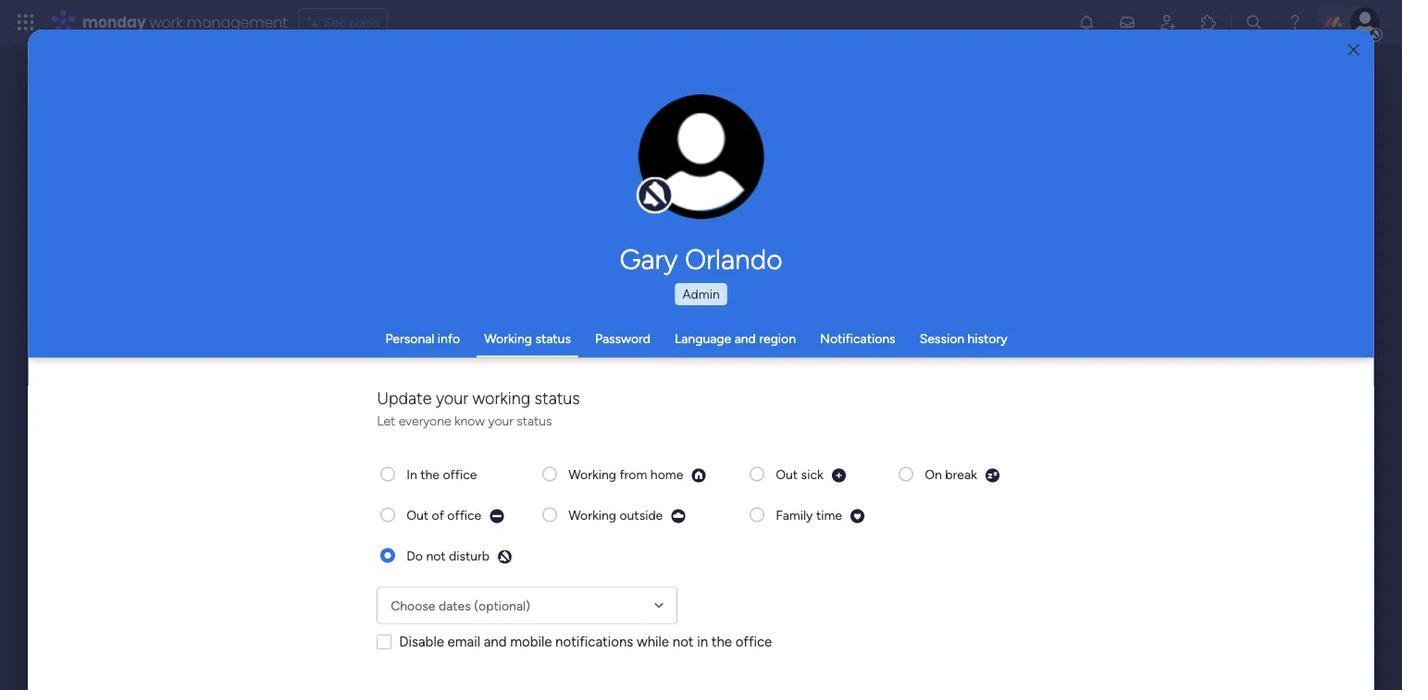 Task type: vqa. For each thing, say whether or not it's contained in the screenshot.
"Contact sales" element
no



Task type: describe. For each thing, give the bounding box(es) containing it.
personal info link
[[385, 331, 460, 347]]

on break
[[925, 466, 978, 482]]

gary orlando image
[[1350, 7, 1380, 37]]

choose
[[391, 597, 436, 613]]

gary orlando
[[620, 243, 783, 276]]

home
[[651, 466, 684, 482]]

gary orlando dialog
[[28, 30, 1374, 691]]

know
[[455, 413, 485, 429]]

family
[[776, 507, 813, 523]]

preview image for out of office
[[489, 508, 505, 524]]

select product image
[[17, 13, 35, 31]]

dates
[[439, 597, 471, 613]]

1 horizontal spatial the
[[712, 633, 732, 650]]

see plans button
[[299, 8, 388, 36]]

mobile
[[510, 633, 552, 650]]

update
[[377, 388, 432, 408]]

break
[[946, 466, 978, 482]]

working
[[473, 388, 531, 408]]

in
[[407, 466, 418, 482]]

language
[[675, 331, 731, 347]]

in
[[697, 633, 708, 650]]

preview image for family time
[[850, 508, 866, 524]]

preview image for do not disturb
[[497, 549, 513, 565]]

1 horizontal spatial not
[[673, 633, 694, 650]]

0 vertical spatial your
[[436, 388, 469, 408]]

see
[[324, 14, 346, 30]]

help image
[[1286, 13, 1304, 31]]

plans
[[349, 14, 380, 30]]

working from home
[[569, 466, 684, 482]]

inbox image
[[1118, 13, 1137, 31]]

outside
[[620, 507, 663, 523]]

change profile picture
[[662, 167, 741, 197]]

of
[[432, 507, 444, 523]]

invite members image
[[1159, 13, 1177, 31]]

0 horizontal spatial the
[[421, 466, 440, 482]]

change
[[662, 167, 704, 181]]

preview image for working from home
[[691, 467, 707, 483]]

disable email and mobile notifications while not in the office
[[399, 633, 772, 650]]

(optional)
[[474, 597, 531, 613]]

admin
[[682, 286, 720, 302]]

session history link
[[920, 331, 1008, 347]]

in the office
[[407, 466, 477, 482]]

2 vertical spatial office
[[736, 633, 772, 650]]

time
[[817, 507, 843, 523]]

monday
[[82, 12, 146, 32]]

close image
[[1348, 43, 1359, 57]]

change profile picture button
[[639, 94, 765, 220]]

monday work management
[[82, 12, 288, 32]]

password
[[595, 331, 651, 347]]

working status link
[[484, 331, 571, 347]]

session history
[[920, 331, 1008, 347]]

history
[[968, 331, 1008, 347]]



Task type: locate. For each thing, give the bounding box(es) containing it.
out
[[776, 466, 798, 482], [407, 507, 429, 523]]

the right in
[[712, 633, 732, 650]]

office right in
[[736, 633, 772, 650]]

out of office
[[407, 507, 482, 523]]

working for working status
[[484, 331, 532, 347]]

gary
[[620, 243, 678, 276]]

info
[[438, 331, 460, 347]]

family time
[[776, 507, 843, 523]]

notifications image
[[1077, 13, 1096, 31]]

1 vertical spatial the
[[712, 633, 732, 650]]

language and region
[[675, 331, 796, 347]]

preview image right home
[[691, 467, 707, 483]]

preview image
[[831, 467, 847, 483], [489, 508, 505, 524], [850, 508, 866, 524], [497, 549, 513, 565]]

do not disturb
[[407, 547, 490, 563]]

preview image for out sick
[[831, 467, 847, 483]]

not
[[426, 547, 446, 563], [673, 633, 694, 650]]

the
[[421, 466, 440, 482], [712, 633, 732, 650]]

1 vertical spatial your
[[489, 413, 514, 429]]

do
[[407, 547, 423, 563]]

1 vertical spatial not
[[673, 633, 694, 650]]

1 vertical spatial working
[[569, 466, 617, 482]]

everyone
[[399, 413, 452, 429]]

out left sick
[[776, 466, 798, 482]]

orlando
[[685, 243, 783, 276]]

status left password
[[535, 331, 571, 347]]

from
[[620, 466, 648, 482]]

office for in the office
[[443, 466, 477, 482]]

0 horizontal spatial your
[[436, 388, 469, 408]]

working for working from home
[[569, 466, 617, 482]]

see plans
[[324, 14, 380, 30]]

2 vertical spatial status
[[517, 413, 552, 429]]

working right "info"
[[484, 331, 532, 347]]

and
[[735, 331, 756, 347], [484, 633, 507, 650]]

not right do on the left of the page
[[426, 547, 446, 563]]

apps image
[[1200, 13, 1218, 31]]

preview image right outside
[[671, 508, 686, 524]]

office for out of office
[[448, 507, 482, 523]]

1 vertical spatial office
[[448, 507, 482, 523]]

choose dates (optional)
[[391, 597, 531, 613]]

1 vertical spatial out
[[407, 507, 429, 523]]

2 vertical spatial working
[[569, 507, 617, 523]]

work
[[150, 12, 183, 32]]

out sick
[[776, 466, 824, 482]]

working for working outside
[[569, 507, 617, 523]]

preview image right break
[[985, 467, 1001, 483]]

your
[[436, 388, 469, 408], [489, 413, 514, 429]]

0 vertical spatial working
[[484, 331, 532, 347]]

0 horizontal spatial out
[[407, 507, 429, 523]]

status down working on the bottom of page
[[517, 413, 552, 429]]

picture
[[683, 182, 720, 197]]

preview image right time
[[850, 508, 866, 524]]

2 horizontal spatial preview image
[[985, 467, 1001, 483]]

region
[[759, 331, 796, 347]]

1 vertical spatial and
[[484, 633, 507, 650]]

personal info
[[385, 331, 460, 347]]

not left in
[[673, 633, 694, 650]]

your down working on the bottom of page
[[489, 413, 514, 429]]

out for out of office
[[407, 507, 429, 523]]

personal
[[385, 331, 434, 347]]

status
[[535, 331, 571, 347], [535, 388, 580, 408], [517, 413, 552, 429]]

working left outside
[[569, 507, 617, 523]]

let
[[377, 413, 396, 429]]

0 horizontal spatial not
[[426, 547, 446, 563]]

preview image up the disturb
[[489, 508, 505, 524]]

profile
[[707, 167, 741, 181]]

and right email
[[484, 633, 507, 650]]

status right working on the bottom of page
[[535, 388, 580, 408]]

email
[[448, 633, 481, 650]]

on
[[925, 466, 942, 482]]

notifications
[[820, 331, 896, 347]]

while
[[637, 633, 670, 650]]

language and region link
[[675, 331, 796, 347]]

working left from on the bottom left
[[569, 466, 617, 482]]

office up out of office
[[443, 466, 477, 482]]

0 vertical spatial status
[[535, 331, 571, 347]]

working
[[484, 331, 532, 347], [569, 466, 617, 482], [569, 507, 617, 523]]

your up know
[[436, 388, 469, 408]]

disable
[[399, 633, 444, 650]]

office
[[443, 466, 477, 482], [448, 507, 482, 523], [736, 633, 772, 650]]

preview image
[[691, 467, 707, 483], [985, 467, 1001, 483], [671, 508, 686, 524]]

1 horizontal spatial your
[[489, 413, 514, 429]]

out left of on the bottom of page
[[407, 507, 429, 523]]

notifications
[[556, 633, 634, 650]]

session
[[920, 331, 965, 347]]

1 vertical spatial status
[[535, 388, 580, 408]]

and left region
[[735, 331, 756, 347]]

management
[[187, 12, 288, 32]]

1 horizontal spatial out
[[776, 466, 798, 482]]

update your working status let everyone know your status
[[377, 388, 580, 429]]

0 vertical spatial not
[[426, 547, 446, 563]]

0 vertical spatial the
[[421, 466, 440, 482]]

out for out sick
[[776, 466, 798, 482]]

working status
[[484, 331, 571, 347]]

office right of on the bottom of page
[[448, 507, 482, 523]]

notifications link
[[820, 331, 896, 347]]

1 horizontal spatial preview image
[[691, 467, 707, 483]]

0 horizontal spatial preview image
[[671, 508, 686, 524]]

sick
[[801, 466, 824, 482]]

0 vertical spatial and
[[735, 331, 756, 347]]

1 horizontal spatial and
[[735, 331, 756, 347]]

preview image for on break
[[985, 467, 1001, 483]]

search everything image
[[1245, 13, 1263, 31]]

password link
[[595, 331, 651, 347]]

preview image right sick
[[831, 467, 847, 483]]

gary orlando button
[[447, 243, 956, 276]]

0 vertical spatial out
[[776, 466, 798, 482]]

0 vertical spatial office
[[443, 466, 477, 482]]

preview image right the disturb
[[497, 549, 513, 565]]

0 horizontal spatial and
[[484, 633, 507, 650]]

preview image for working outside
[[671, 508, 686, 524]]

working outside
[[569, 507, 663, 523]]

disturb
[[449, 547, 490, 563]]

the right "in"
[[421, 466, 440, 482]]



